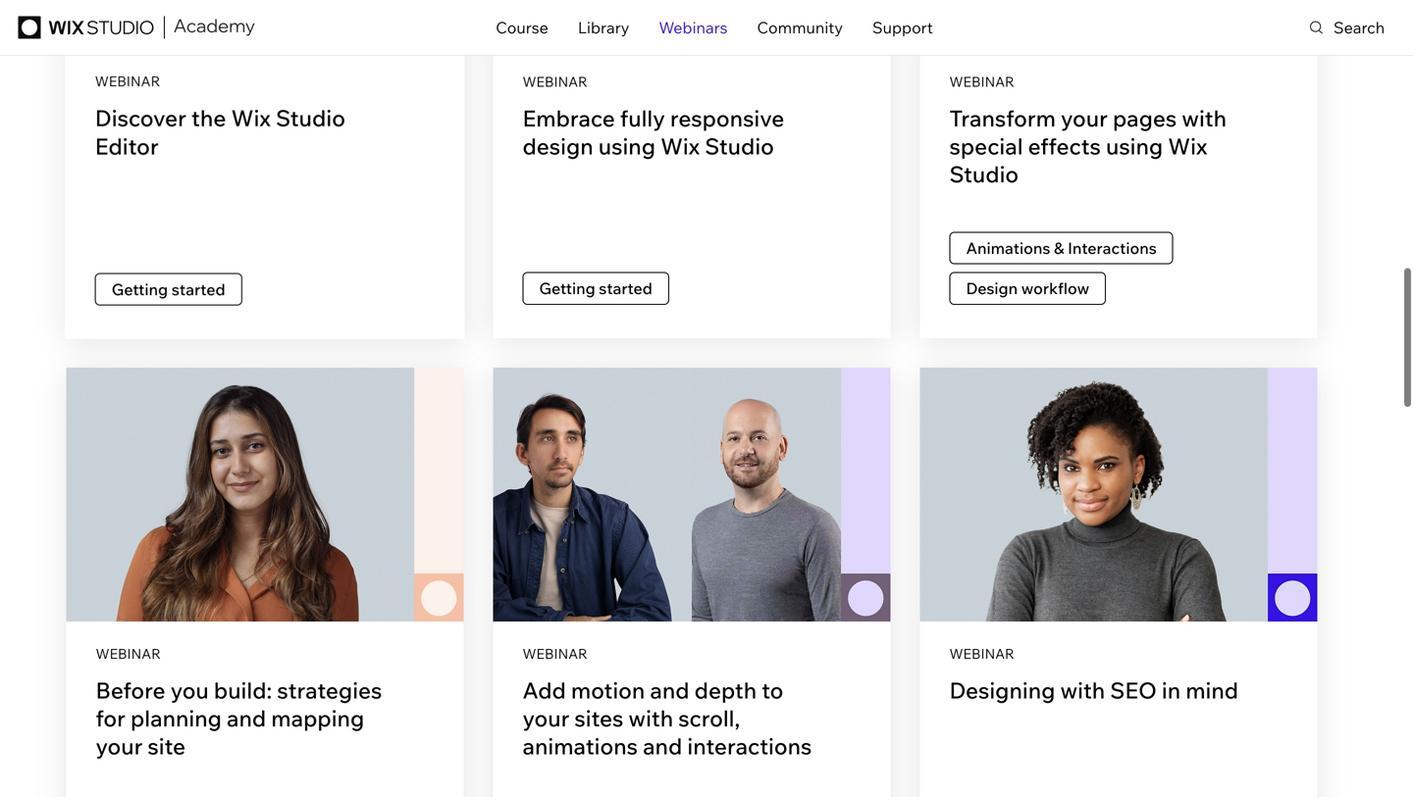 Task type: vqa. For each thing, say whether or not it's contained in the screenshot.
Topics group related to pages
yes



Task type: locate. For each thing, give the bounding box(es) containing it.
studio
[[276, 104, 346, 133], [705, 132, 774, 160], [950, 160, 1019, 188]]

webinar inside discover the wix studio editor list item
[[94, 73, 159, 90]]

3 watch now from the left
[[1078, 485, 1159, 505]]

now inside the designing with seo in mind list item
[[1129, 485, 1159, 505]]

watch now for mapping
[[224, 485, 306, 505]]

2 horizontal spatial your
[[1061, 104, 1108, 132]]

the
[[191, 104, 226, 133]]

wix inside embrace fully responsive design using wix studio
[[661, 132, 700, 160]]

getting started link inside discover the wix studio editor list item
[[94, 275, 242, 308]]

webinar inside the designing with seo in mind list item
[[950, 646, 1015, 663]]

design
[[523, 132, 593, 160]]

wix studio logo image
[[16, 16, 156, 39], [18, 16, 154, 39]]

1 horizontal spatial watch now link
[[612, 471, 772, 519]]

webinar up "add"
[[523, 646, 588, 663]]

getting
[[539, 279, 595, 298], [111, 281, 167, 301]]

watch now inside the designing with seo in mind list item
[[1078, 485, 1159, 505]]

1 using from the left
[[598, 132, 656, 160]]

your left sites
[[523, 705, 570, 733]]

using inside 'transform your pages with special effects using wix studio'
[[1106, 132, 1163, 160]]

0 horizontal spatial now
[[275, 485, 306, 505]]

1 now from the left
[[275, 485, 306, 505]]

webinar up transform
[[950, 73, 1015, 90]]

topics group inside embrace fully responsive design using wix studio list item
[[523, 204, 861, 313]]

with
[[1182, 104, 1227, 132], [1060, 677, 1105, 705], [629, 705, 673, 733]]

watch now link inside the designing with seo in mind list item
[[1039, 471, 1199, 519]]

for
[[96, 705, 126, 733]]

wix studio academy logo image
[[173, 19, 256, 36], [174, 19, 255, 36]]

now for with
[[702, 485, 732, 505]]

designing with seo in mind
[[950, 677, 1239, 705]]

before
[[96, 677, 165, 705]]

with inside add motion and depth to your sites with scroll, animations and interactions
[[629, 705, 673, 733]]

1 watch now link from the left
[[185, 471, 345, 519]]

watch now link
[[185, 471, 345, 519], [612, 471, 772, 519], [1039, 471, 1199, 519]]

0 horizontal spatial getting started link
[[94, 275, 242, 308]]

build:
[[214, 677, 272, 705]]

editor
[[94, 133, 158, 161]]

webinar for transform
[[950, 73, 1015, 90]]

watch now link inside the "add motion and depth to your sites with scroll, animations and interactions" list item
[[612, 471, 772, 519]]

Search text field
[[1310, 0, 1413, 55]]

1 horizontal spatial your
[[523, 705, 570, 733]]

getting started link inside embrace fully responsive design using wix studio list item
[[523, 272, 669, 305]]

2 horizontal spatial watch
[[1078, 485, 1125, 505]]

getting started
[[539, 279, 653, 298], [111, 281, 225, 301]]

2 horizontal spatial with
[[1182, 104, 1227, 132]]

before you build: strategies for planning and mapping your site list item
[[66, 368, 464, 798]]

0 horizontal spatial your
[[96, 733, 143, 761]]

1 horizontal spatial watch now
[[651, 485, 732, 505]]

watch
[[224, 485, 271, 505], [651, 485, 698, 505], [1078, 485, 1125, 505]]

started
[[599, 279, 653, 298], [171, 281, 225, 301]]

your left site
[[96, 733, 143, 761]]

webinar for designing
[[950, 646, 1015, 663]]

animations & interactions
[[966, 238, 1157, 258]]

webinars link
[[659, 9, 728, 46]]

2 horizontal spatial topics group
[[950, 232, 1288, 313]]

mind
[[1186, 677, 1239, 705]]

2 horizontal spatial watch now
[[1078, 485, 1159, 505]]

using
[[598, 132, 656, 160], [1106, 132, 1163, 160]]

planning
[[131, 705, 222, 733]]

seo
[[1110, 677, 1157, 705]]

started inside discover the wix studio editor list item
[[171, 281, 225, 301]]

add motion and depth to your sites with scroll, animations and interactions
[[523, 677, 812, 761]]

2 watch from the left
[[651, 485, 698, 505]]

2 now from the left
[[702, 485, 732, 505]]

0 horizontal spatial getting started
[[111, 281, 225, 301]]

and right sites
[[643, 733, 682, 761]]

topics group for responsive
[[523, 204, 861, 313]]

watch now
[[224, 485, 306, 505], [651, 485, 732, 505], [1078, 485, 1159, 505]]

getting started for embrace
[[539, 279, 653, 298]]

1 horizontal spatial using
[[1106, 132, 1163, 160]]

3 watch now link from the left
[[1039, 471, 1199, 519]]

pages
[[1113, 104, 1177, 132]]

getting started for discover
[[111, 281, 225, 301]]

0 horizontal spatial watch now
[[224, 485, 306, 505]]

1 horizontal spatial topics group
[[523, 204, 861, 313]]

3 now from the left
[[1129, 485, 1159, 505]]

webinars
[[659, 18, 728, 37]]

using right 'design' on the left of page
[[598, 132, 656, 160]]

animations & interactions link
[[950, 232, 1174, 265]]

topics group
[[523, 204, 861, 313], [94, 206, 436, 316], [950, 232, 1288, 313]]

1 horizontal spatial getting started
[[539, 279, 653, 298]]

2 wix studio academy logo image from the left
[[174, 19, 255, 36]]

image for embrace fully responsive design using wix studio webinar image
[[493, 0, 891, 49]]

2 watch now from the left
[[651, 485, 732, 505]]

2 using from the left
[[1106, 132, 1163, 160]]

effects
[[1028, 132, 1101, 160]]

animations
[[966, 238, 1051, 258]]

topics group inside discover the wix studio editor list item
[[94, 206, 436, 316]]

wix inside 'transform your pages with special effects using wix studio'
[[1168, 132, 1208, 160]]

2 horizontal spatial now
[[1129, 485, 1159, 505]]

getting started inside discover the wix studio editor list item
[[111, 281, 225, 301]]

0 horizontal spatial topics group
[[94, 206, 436, 316]]

wix
[[231, 104, 271, 133], [661, 132, 700, 160], [1168, 132, 1208, 160]]

3 watch from the left
[[1078, 485, 1125, 505]]

watch inside the "add motion and depth to your sites with scroll, animations and interactions" list item
[[651, 485, 698, 505]]

1 horizontal spatial getting started link
[[523, 272, 669, 305]]

now
[[275, 485, 306, 505], [702, 485, 732, 505], [1129, 485, 1159, 505]]

now inside before you build: strategies for planning and mapping your site list item
[[275, 485, 306, 505]]

designing
[[950, 677, 1055, 705]]

getting inside embrace fully responsive design using wix studio list item
[[539, 279, 595, 298]]

0 horizontal spatial with
[[629, 705, 673, 733]]

getting started inside embrace fully responsive design using wix studio list item
[[539, 279, 653, 298]]

add
[[523, 677, 566, 705]]

started inside embrace fully responsive design using wix studio list item
[[599, 279, 653, 298]]

watch inside the designing with seo in mind list item
[[1078, 485, 1125, 505]]

webinar inside before you build: strategies for planning and mapping your site list item
[[96, 646, 161, 663]]

2 horizontal spatial studio
[[950, 160, 1019, 188]]

with right sites
[[629, 705, 673, 733]]

webinar for add
[[523, 646, 588, 663]]

interactions
[[687, 733, 812, 761]]

2 wix studio logo image from the left
[[18, 16, 154, 39]]

1 horizontal spatial now
[[702, 485, 732, 505]]

webinar inside the "add motion and depth to your sites with scroll, animations and interactions" list item
[[523, 646, 588, 663]]

webinar inside transform your pages with special effects using wix studio list item
[[950, 73, 1015, 90]]

1 watch from the left
[[224, 485, 271, 505]]

0 horizontal spatial watch now link
[[185, 471, 345, 519]]

responsive
[[670, 104, 785, 132]]

special
[[950, 132, 1023, 160]]

topics group inside transform your pages with special effects using wix studio list item
[[950, 232, 1288, 313]]

topics group containing animations & interactions
[[950, 232, 1288, 313]]

0 horizontal spatial started
[[171, 281, 225, 301]]

0 horizontal spatial using
[[598, 132, 656, 160]]

course link
[[496, 9, 548, 46]]

watch now link for mapping
[[185, 471, 345, 519]]

sites
[[575, 705, 624, 733]]

webinar
[[523, 73, 588, 90], [950, 73, 1015, 90], [94, 73, 159, 90], [96, 646, 161, 663], [523, 646, 588, 663], [950, 646, 1015, 663]]

scroll,
[[678, 705, 740, 733]]

0 horizontal spatial studio
[[276, 104, 346, 133]]

and left depth
[[650, 677, 690, 705]]

started for studio
[[171, 281, 225, 301]]

webinar up discover in the left of the page
[[94, 73, 159, 90]]

getting started link for discover
[[94, 275, 242, 308]]

1 watch now from the left
[[224, 485, 306, 505]]

with left seo
[[1060, 677, 1105, 705]]

with right pages
[[1182, 104, 1227, 132]]

getting for discover
[[111, 281, 167, 301]]

watch now link inside before you build: strategies for planning and mapping your site list item
[[185, 471, 345, 519]]

watch now inside the "add motion and depth to your sites with scroll, animations and interactions" list item
[[651, 485, 732, 505]]

watch now for with
[[651, 485, 732, 505]]

2 horizontal spatial wix
[[1168, 132, 1208, 160]]

&
[[1054, 238, 1064, 258]]

watch inside before you build: strategies for planning and mapping your site list item
[[224, 485, 271, 505]]

your left pages
[[1061, 104, 1108, 132]]

studio inside discover the wix studio editor
[[276, 104, 346, 133]]

0 horizontal spatial getting
[[111, 281, 167, 301]]

now inside the "add motion and depth to your sites with scroll, animations and interactions" list item
[[702, 485, 732, 505]]

1 horizontal spatial started
[[599, 279, 653, 298]]

1 horizontal spatial wix
[[661, 132, 700, 160]]

your
[[1061, 104, 1108, 132], [523, 705, 570, 733], [96, 733, 143, 761]]

in
[[1162, 677, 1181, 705]]

and right you on the bottom left of the page
[[227, 705, 266, 733]]

watch now inside before you build: strategies for planning and mapping your site list item
[[224, 485, 306, 505]]

2 watch now link from the left
[[612, 471, 772, 519]]

designing with seo in mind list item
[[920, 368, 1318, 798]]

1 horizontal spatial with
[[1060, 677, 1105, 705]]

webinar up the before
[[96, 646, 161, 663]]

getting inside discover the wix studio editor list item
[[111, 281, 167, 301]]

webinar up embrace
[[523, 73, 588, 90]]

0 horizontal spatial watch
[[224, 485, 271, 505]]

1 wix studio logo image from the left
[[16, 16, 156, 39]]

interactions
[[1068, 238, 1157, 258]]

community
[[757, 18, 843, 37]]

to
[[762, 677, 784, 705]]

webinar up 'designing'
[[950, 646, 1015, 663]]

2 horizontal spatial watch now link
[[1039, 471, 1199, 519]]

started for design
[[599, 279, 653, 298]]

embrace
[[523, 104, 615, 132]]

1 horizontal spatial watch
[[651, 485, 698, 505]]

1 horizontal spatial getting
[[539, 279, 595, 298]]

with inside 'transform your pages with special effects using wix studio'
[[1182, 104, 1227, 132]]

library link
[[578, 9, 629, 46]]

getting started link
[[523, 272, 669, 305], [94, 275, 242, 308]]

1 horizontal spatial studio
[[705, 132, 774, 160]]

library
[[578, 18, 629, 37]]

discover the wix studio editor list item
[[64, 0, 466, 342]]

using right the effects
[[1106, 132, 1163, 160]]

webinar inside embrace fully responsive design using wix studio list item
[[523, 73, 588, 90]]

and
[[650, 677, 690, 705], [227, 705, 266, 733], [643, 733, 682, 761]]

before you build: strategies for planning and mapping your site
[[96, 677, 382, 761]]

0 horizontal spatial wix
[[231, 104, 271, 133]]



Task type: describe. For each thing, give the bounding box(es) containing it.
webinar for embrace
[[523, 73, 588, 90]]

watch now link for with
[[612, 471, 772, 519]]

discover the wix studio editor
[[94, 104, 346, 161]]

add motion and depth to your sites with scroll, animations and interactions list item
[[493, 368, 891, 798]]

design workflow link
[[950, 272, 1106, 305]]

embrace fully responsive design using wix studio
[[523, 104, 785, 160]]

your inside before you build: strategies for planning and mapping your site
[[96, 733, 143, 761]]

fully
[[620, 104, 665, 132]]

watch for mapping
[[224, 485, 271, 505]]

design workflow
[[966, 279, 1090, 298]]

image for add motion and depth to your sites with scroll, animations and interactions image
[[493, 368, 891, 622]]

animations
[[523, 733, 638, 761]]

you
[[170, 677, 209, 705]]

support
[[873, 18, 933, 37]]

topics group for pages
[[950, 232, 1288, 313]]

and inside before you build: strategies for planning and mapping your site
[[227, 705, 266, 733]]

motion
[[571, 677, 645, 705]]

embrace fully responsive design using wix studio list item
[[493, 0, 891, 338]]

getting started link for embrace
[[523, 272, 669, 305]]

support link
[[873, 9, 933, 46]]

image for designing with seo in mind image
[[920, 368, 1318, 622]]

wix inside discover the wix studio editor
[[231, 104, 271, 133]]

webinar for before
[[96, 646, 161, 663]]

your inside 'transform your pages with special effects using wix studio'
[[1061, 104, 1108, 132]]

workflow
[[1021, 279, 1090, 298]]

studio inside 'transform your pages with special effects using wix studio'
[[950, 160, 1019, 188]]

transform your pages with special effects using wix studio list item
[[920, 0, 1318, 338]]

site
[[148, 733, 186, 761]]

studio inside embrace fully responsive design using wix studio
[[705, 132, 774, 160]]

getting for embrace
[[539, 279, 595, 298]]

depth
[[695, 677, 757, 705]]

your inside add motion and depth to your sites with scroll, animations and interactions
[[523, 705, 570, 733]]

now for mapping
[[275, 485, 306, 505]]

image for before you build: strategies for planning and mapping your site image
[[66, 368, 464, 622]]

strategies
[[277, 677, 382, 705]]

watch for with
[[651, 485, 698, 505]]

design
[[966, 279, 1018, 298]]

image for discover the wix studio editor image
[[64, 0, 466, 49]]

discover
[[94, 104, 186, 133]]

image for transform your pages with special effects using wix studio image
[[920, 0, 1318, 49]]

transform
[[950, 104, 1056, 132]]

using inside embrace fully responsive design using wix studio
[[598, 132, 656, 160]]

mapping
[[271, 705, 364, 733]]

transform your pages with special effects using wix studio
[[950, 104, 1227, 188]]

1 wix studio academy logo image from the left
[[173, 19, 256, 36]]

webinar for discover
[[94, 73, 159, 90]]

course
[[496, 18, 548, 37]]

topics group for wix
[[94, 206, 436, 316]]



